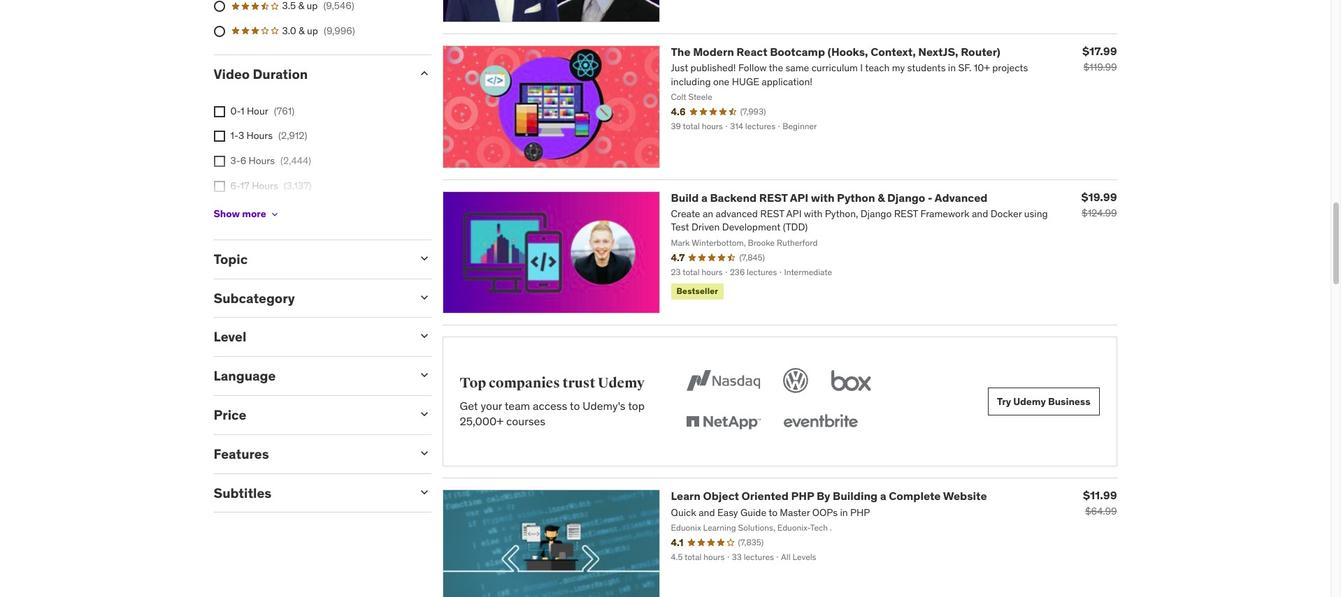 Task type: describe. For each thing, give the bounding box(es) containing it.
$19.99 $124.99
[[1082, 190, 1117, 219]]

(9,996)
[[324, 24, 355, 37]]

video
[[214, 66, 250, 83]]

1
[[241, 105, 244, 117]]

courses
[[506, 415, 546, 429]]

show more button
[[214, 201, 280, 229]]

features
[[214, 446, 269, 463]]

3.0
[[282, 24, 296, 37]]

backend
[[710, 191, 757, 205]]

nasdaq image
[[683, 366, 764, 397]]

oriented
[[742, 490, 789, 504]]

try udemy business link
[[988, 388, 1100, 416]]

building
[[833, 490, 878, 504]]

eventbrite image
[[781, 408, 861, 439]]

(761)
[[274, 105, 295, 117]]

nextjs,
[[918, 45, 959, 59]]

video duration button
[[214, 66, 406, 83]]

language
[[214, 368, 276, 385]]

react
[[737, 45, 768, 59]]

api
[[790, 191, 809, 205]]

companies
[[489, 375, 560, 392]]

try udemy business
[[997, 396, 1091, 408]]

context,
[[871, 45, 916, 59]]

0 vertical spatial &
[[299, 24, 305, 37]]

show
[[214, 208, 240, 221]]

udemy's
[[583, 399, 626, 413]]

6
[[240, 155, 246, 167]]

build a backend rest api with python & django - advanced
[[671, 191, 988, 205]]

volkswagen image
[[781, 366, 811, 397]]

3-
[[230, 155, 240, 167]]

xsmall image inside show more button
[[269, 209, 280, 220]]

1 vertical spatial udemy
[[1013, 396, 1046, 408]]

xsmall image for 1-
[[214, 131, 225, 142]]

by
[[817, 490, 830, 504]]

17+
[[230, 204, 246, 217]]

build a backend rest api with python & django - advanced link
[[671, 191, 988, 205]]

1-3 hours (2,912)
[[230, 130, 307, 142]]

subtitles button
[[214, 485, 406, 502]]

(2,912)
[[278, 130, 307, 142]]

top companies trust udemy get your team access to udemy's top 25,000+ courses
[[460, 375, 645, 429]]

3
[[238, 130, 244, 142]]

xsmall image
[[214, 181, 225, 192]]

up
[[307, 24, 318, 37]]

0 vertical spatial a
[[701, 191, 708, 205]]

subcategory
[[214, 290, 295, 307]]

$64.99
[[1085, 506, 1117, 518]]

level
[[214, 329, 246, 346]]

small image for features
[[417, 447, 431, 461]]

small image for subtitles
[[417, 486, 431, 500]]

small image for subcategory
[[417, 291, 431, 305]]

box image
[[828, 366, 875, 397]]

level button
[[214, 329, 406, 346]]

small image for topic
[[417, 252, 431, 266]]

php
[[791, 490, 814, 504]]

17+ hours
[[230, 204, 274, 217]]

your
[[481, 399, 502, 413]]

$124.99
[[1082, 207, 1117, 219]]

udemy inside 'top companies trust udemy get your team access to udemy's top 25,000+ courses'
[[598, 375, 645, 392]]

object
[[703, 490, 739, 504]]

complete
[[889, 490, 941, 504]]

get
[[460, 399, 478, 413]]

$19.99
[[1082, 190, 1117, 204]]

xsmall image for 0-
[[214, 106, 225, 117]]

the modern react bootcamp (hooks, context, nextjs, router) link
[[671, 45, 1001, 59]]

the
[[671, 45, 691, 59]]

hours for 6-17 hours
[[252, 180, 278, 192]]

small image for video duration
[[417, 67, 431, 80]]

(hooks,
[[828, 45, 868, 59]]

3.0 & up (9,996)
[[282, 24, 355, 37]]



Task type: locate. For each thing, give the bounding box(es) containing it.
topic button
[[214, 251, 406, 268]]

top
[[628, 399, 645, 413]]

try
[[997, 396, 1011, 408]]

udemy up top
[[598, 375, 645, 392]]

subcategory button
[[214, 290, 406, 307]]

hour
[[247, 105, 268, 117]]

build
[[671, 191, 699, 205]]

show more
[[214, 208, 266, 221]]

0-1 hour (761)
[[230, 105, 295, 117]]

python
[[837, 191, 875, 205]]

4 small image from the top
[[417, 447, 431, 461]]

rest
[[759, 191, 788, 205]]

17
[[240, 180, 250, 192]]

duration
[[253, 66, 308, 83]]

1 horizontal spatial &
[[878, 191, 885, 205]]

netapp image
[[683, 408, 764, 439]]

top
[[460, 375, 486, 392]]

small image for language
[[417, 369, 431, 383]]

small image
[[417, 291, 431, 305], [417, 369, 431, 383], [417, 408, 431, 422], [417, 447, 431, 461], [417, 486, 431, 500]]

small image for price
[[417, 408, 431, 422]]

with
[[811, 191, 835, 205]]

(3,137)
[[284, 180, 312, 192]]

5 small image from the top
[[417, 486, 431, 500]]

& left django
[[878, 191, 885, 205]]

$17.99 $119.99
[[1083, 44, 1117, 73]]

1 small image from the top
[[417, 291, 431, 305]]

advanced
[[935, 191, 988, 205]]

price button
[[214, 407, 406, 424]]

bootcamp
[[770, 45, 825, 59]]

hours right 6
[[249, 155, 275, 167]]

django
[[887, 191, 926, 205]]

2 small image from the top
[[417, 252, 431, 266]]

0 horizontal spatial &
[[299, 24, 305, 37]]

(2,444)
[[281, 155, 311, 167]]

1 small image from the top
[[417, 67, 431, 80]]

0 horizontal spatial udemy
[[598, 375, 645, 392]]

0-
[[230, 105, 241, 117]]

website
[[943, 490, 987, 504]]

udemy
[[598, 375, 645, 392], [1013, 396, 1046, 408]]

business
[[1048, 396, 1091, 408]]

language button
[[214, 368, 406, 385]]

6-17 hours (3,137)
[[230, 180, 312, 192]]

0 horizontal spatial a
[[701, 191, 708, 205]]

topic
[[214, 251, 248, 268]]

3 small image from the top
[[417, 330, 431, 344]]

3-6 hours (2,444)
[[230, 155, 311, 167]]

to
[[570, 399, 580, 413]]

$119.99
[[1084, 61, 1117, 73]]

xsmall image for 3-
[[214, 156, 225, 167]]

1 vertical spatial a
[[880, 490, 887, 504]]

xsmall image left 3-
[[214, 156, 225, 167]]

1 horizontal spatial a
[[880, 490, 887, 504]]

the modern react bootcamp (hooks, context, nextjs, router)
[[671, 45, 1001, 59]]

0 vertical spatial udemy
[[598, 375, 645, 392]]

2 small image from the top
[[417, 369, 431, 383]]

hours for 3-6 hours
[[249, 155, 275, 167]]

price
[[214, 407, 246, 424]]

modern
[[693, 45, 734, 59]]

0 vertical spatial small image
[[417, 67, 431, 80]]

learn object oriented php by building a complete website link
[[671, 490, 987, 504]]

hours right the 17+
[[248, 204, 274, 217]]

1 vertical spatial &
[[878, 191, 885, 205]]

learn
[[671, 490, 701, 504]]

team
[[505, 399, 530, 413]]

video duration
[[214, 66, 308, 83]]

&
[[299, 24, 305, 37], [878, 191, 885, 205]]

xsmall image left the '0-'
[[214, 106, 225, 117]]

1 horizontal spatial udemy
[[1013, 396, 1046, 408]]

hours right 3
[[247, 130, 273, 142]]

hours for 1-3 hours
[[247, 130, 273, 142]]

a right building
[[880, 490, 887, 504]]

1-
[[230, 130, 238, 142]]

25,000+
[[460, 415, 504, 429]]

$11.99 $64.99
[[1083, 489, 1117, 518]]

learn object oriented php by building a complete website
[[671, 490, 987, 504]]

& left up
[[299, 24, 305, 37]]

trust
[[563, 375, 595, 392]]

hours
[[247, 130, 273, 142], [249, 155, 275, 167], [252, 180, 278, 192], [248, 204, 274, 217]]

udemy right try on the right bottom of the page
[[1013, 396, 1046, 408]]

$11.99
[[1083, 489, 1117, 503]]

xsmall image right more
[[269, 209, 280, 220]]

small image
[[417, 67, 431, 80], [417, 252, 431, 266], [417, 330, 431, 344]]

$17.99
[[1083, 44, 1117, 58]]

small image for level
[[417, 330, 431, 344]]

-
[[928, 191, 933, 205]]

features button
[[214, 446, 406, 463]]

1 vertical spatial small image
[[417, 252, 431, 266]]

access
[[533, 399, 567, 413]]

xsmall image left 1-
[[214, 131, 225, 142]]

subtitles
[[214, 485, 272, 502]]

xsmall image
[[214, 106, 225, 117], [214, 131, 225, 142], [214, 156, 225, 167], [269, 209, 280, 220]]

more
[[242, 208, 266, 221]]

router)
[[961, 45, 1001, 59]]

hours right 17
[[252, 180, 278, 192]]

a right build
[[701, 191, 708, 205]]

2 vertical spatial small image
[[417, 330, 431, 344]]

3 small image from the top
[[417, 408, 431, 422]]

6-
[[230, 180, 240, 192]]



Task type: vqa. For each thing, say whether or not it's contained in the screenshot.
Box IMAGE at right bottom
yes



